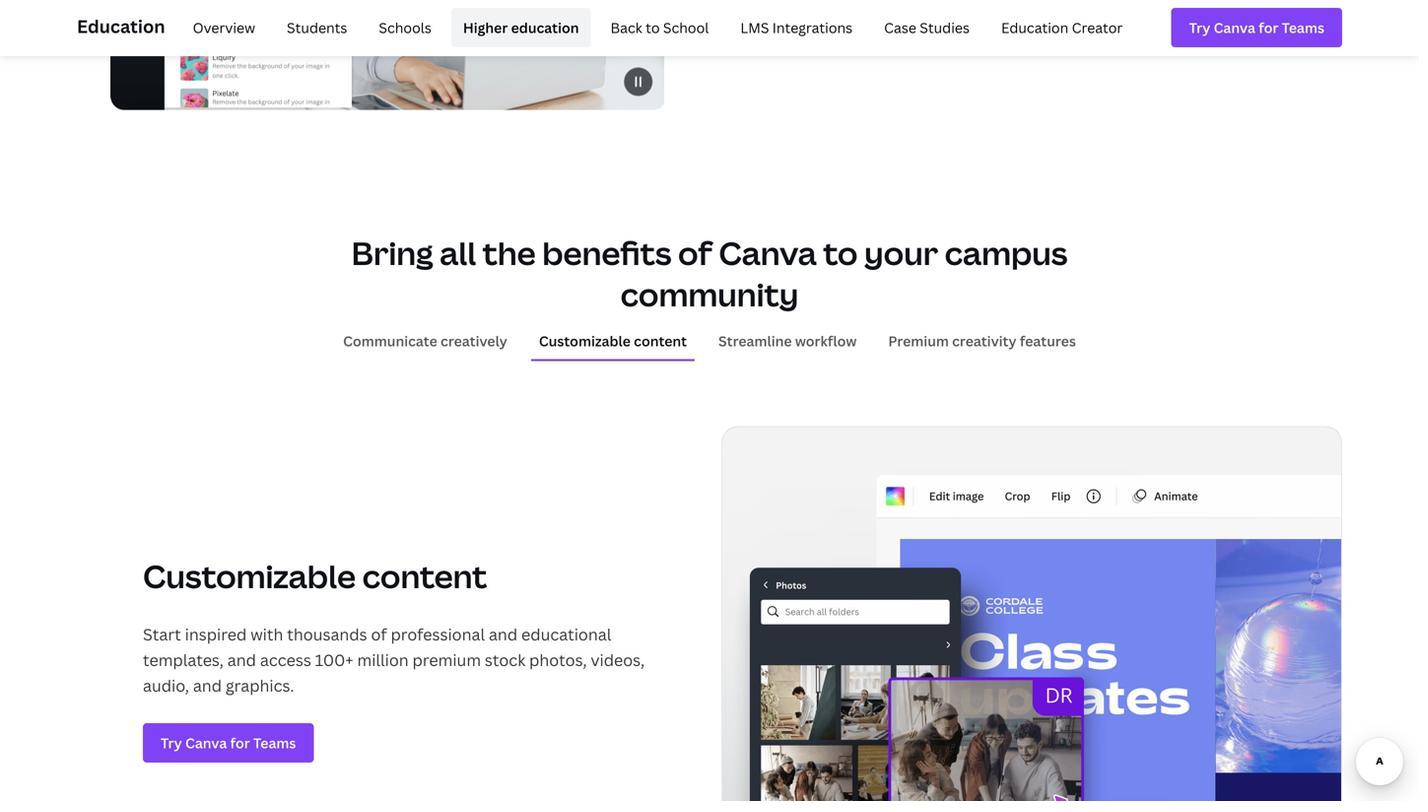 Task type: locate. For each thing, give the bounding box(es) containing it.
canva
[[719, 232, 817, 275]]

and up graphics.
[[227, 649, 256, 670]]

of for thousands
[[371, 624, 387, 645]]

back to school
[[611, 18, 709, 37]]

of left canva
[[678, 232, 712, 275]]

educational
[[521, 624, 611, 645]]

100+
[[315, 649, 353, 670]]

of up million
[[371, 624, 387, 645]]

menu bar
[[173, 8, 1135, 47]]

with
[[251, 624, 283, 645]]

education for education creator
[[1001, 18, 1069, 37]]

1 vertical spatial of
[[371, 624, 387, 645]]

content inside button
[[634, 331, 687, 350]]

lms integrations link
[[729, 8, 864, 47]]

1 horizontal spatial customizable content
[[539, 331, 687, 350]]

students link
[[275, 8, 359, 47]]

access
[[260, 649, 311, 670]]

all
[[440, 232, 476, 275]]

to
[[646, 18, 660, 37], [823, 232, 858, 275]]

0 vertical spatial customizable
[[539, 331, 631, 350]]

bring
[[351, 232, 433, 275]]

1 horizontal spatial education
[[1001, 18, 1069, 37]]

0 vertical spatial and
[[489, 624, 518, 645]]

1 vertical spatial and
[[227, 649, 256, 670]]

customizable down benefits
[[539, 331, 631, 350]]

inspired
[[185, 624, 247, 645]]

communicate creatively button
[[335, 323, 515, 359]]

0 horizontal spatial customizable
[[143, 555, 356, 598]]

1 vertical spatial customizable content
[[143, 555, 487, 598]]

and
[[489, 624, 518, 645], [227, 649, 256, 670], [193, 675, 222, 696]]

1 vertical spatial to
[[823, 232, 858, 275]]

0 vertical spatial of
[[678, 232, 712, 275]]

content up the professional
[[362, 555, 487, 598]]

1 vertical spatial content
[[362, 555, 487, 598]]

premium creativity features button
[[880, 323, 1084, 359]]

1 vertical spatial customizable
[[143, 555, 356, 598]]

to left your
[[823, 232, 858, 275]]

communicate creatively
[[343, 331, 507, 350]]

content
[[634, 331, 687, 350], [362, 555, 487, 598]]

of inside start inspired with thousands of professional and educational templates, and access 100+ million premium stock photos, videos, audio, and graphics.
[[371, 624, 387, 645]]

education
[[77, 14, 165, 38], [1001, 18, 1069, 37]]

of
[[678, 232, 712, 275], [371, 624, 387, 645]]

of for benefits
[[678, 232, 712, 275]]

to inside menu bar
[[646, 18, 660, 37]]

1 horizontal spatial content
[[634, 331, 687, 350]]

community
[[620, 273, 799, 316]]

stock
[[485, 649, 525, 670]]

menu bar containing overview
[[173, 8, 1135, 47]]

0 horizontal spatial education
[[77, 14, 165, 38]]

2 horizontal spatial and
[[489, 624, 518, 645]]

videos,
[[591, 649, 645, 670]]

0 horizontal spatial to
[[646, 18, 660, 37]]

studies
[[920, 18, 970, 37]]

streamline workflow
[[718, 331, 857, 350]]

1 horizontal spatial to
[[823, 232, 858, 275]]

2 vertical spatial and
[[193, 675, 222, 696]]

professional
[[391, 624, 485, 645]]

and down 'templates,'
[[193, 675, 222, 696]]

0 vertical spatial content
[[634, 331, 687, 350]]

customizable up the with
[[143, 555, 356, 598]]

streamline
[[718, 331, 792, 350]]

case studies link
[[872, 8, 981, 47]]

premium
[[412, 649, 481, 670]]

customizable content
[[539, 331, 687, 350], [143, 555, 487, 598]]

1 horizontal spatial of
[[678, 232, 712, 275]]

0 vertical spatial to
[[646, 18, 660, 37]]

education
[[511, 18, 579, 37]]

campus
[[945, 232, 1068, 275]]

photo being added to canva template image
[[721, 426, 1342, 801]]

customizable content up thousands
[[143, 555, 487, 598]]

creativity
[[952, 331, 1017, 350]]

to right back
[[646, 18, 660, 37]]

0 horizontal spatial of
[[371, 624, 387, 645]]

graphics.
[[226, 675, 294, 696]]

case studies
[[884, 18, 970, 37]]

communicate
[[343, 331, 437, 350]]

million
[[357, 649, 409, 670]]

integrations
[[772, 18, 853, 37]]

0 horizontal spatial content
[[362, 555, 487, 598]]

1 horizontal spatial customizable
[[539, 331, 631, 350]]

education inside menu bar
[[1001, 18, 1069, 37]]

schools
[[379, 18, 431, 37]]

0 vertical spatial customizable content
[[539, 331, 687, 350]]

the
[[483, 232, 536, 275]]

workflow
[[795, 331, 857, 350]]

of inside the bring all the benefits of canva to your campus community
[[678, 232, 712, 275]]

customizable
[[539, 331, 631, 350], [143, 555, 356, 598]]

and up "stock"
[[489, 624, 518, 645]]

1 horizontal spatial and
[[227, 649, 256, 670]]

customizable content down benefits
[[539, 331, 687, 350]]

higher education
[[463, 18, 579, 37]]

premium creativity features
[[888, 331, 1076, 350]]

content down community
[[634, 331, 687, 350]]

start inspired with thousands of professional and educational templates, and access 100+ million premium stock photos, videos, audio, and graphics.
[[143, 624, 645, 696]]

lms
[[740, 18, 769, 37]]



Task type: vqa. For each thing, say whether or not it's contained in the screenshot.
an
no



Task type: describe. For each thing, give the bounding box(es) containing it.
overview
[[193, 18, 255, 37]]

overview link
[[181, 8, 267, 47]]

0 horizontal spatial customizable content
[[143, 555, 487, 598]]

students
[[287, 18, 347, 37]]

creatively
[[441, 331, 507, 350]]

your
[[864, 232, 938, 275]]

thousands
[[287, 624, 367, 645]]

lms integrations
[[740, 18, 853, 37]]

customizable content inside customizable content button
[[539, 331, 687, 350]]

audio,
[[143, 675, 189, 696]]

menu bar inside education element
[[173, 8, 1135, 47]]

to inside the bring all the benefits of canva to your campus community
[[823, 232, 858, 275]]

streamline workflow button
[[711, 323, 865, 359]]

higher education link
[[451, 8, 591, 47]]

back to school link
[[599, 8, 721, 47]]

school
[[663, 18, 709, 37]]

premium
[[888, 331, 949, 350]]

customizable inside button
[[539, 331, 631, 350]]

schools link
[[367, 8, 443, 47]]

education for education
[[77, 14, 165, 38]]

start
[[143, 624, 181, 645]]

benefits
[[542, 232, 672, 275]]

higher
[[463, 18, 508, 37]]

templates,
[[143, 649, 224, 670]]

features
[[1020, 331, 1076, 350]]

education element
[[77, 0, 1342, 55]]

education creator
[[1001, 18, 1123, 37]]

photos,
[[529, 649, 587, 670]]

bring all the benefits of canva to your campus community
[[351, 232, 1068, 316]]

back
[[611, 18, 642, 37]]

creator
[[1072, 18, 1123, 37]]

case
[[884, 18, 916, 37]]

0 horizontal spatial and
[[193, 675, 222, 696]]

customizable content button
[[531, 323, 695, 359]]

education creator link
[[989, 8, 1135, 47]]



